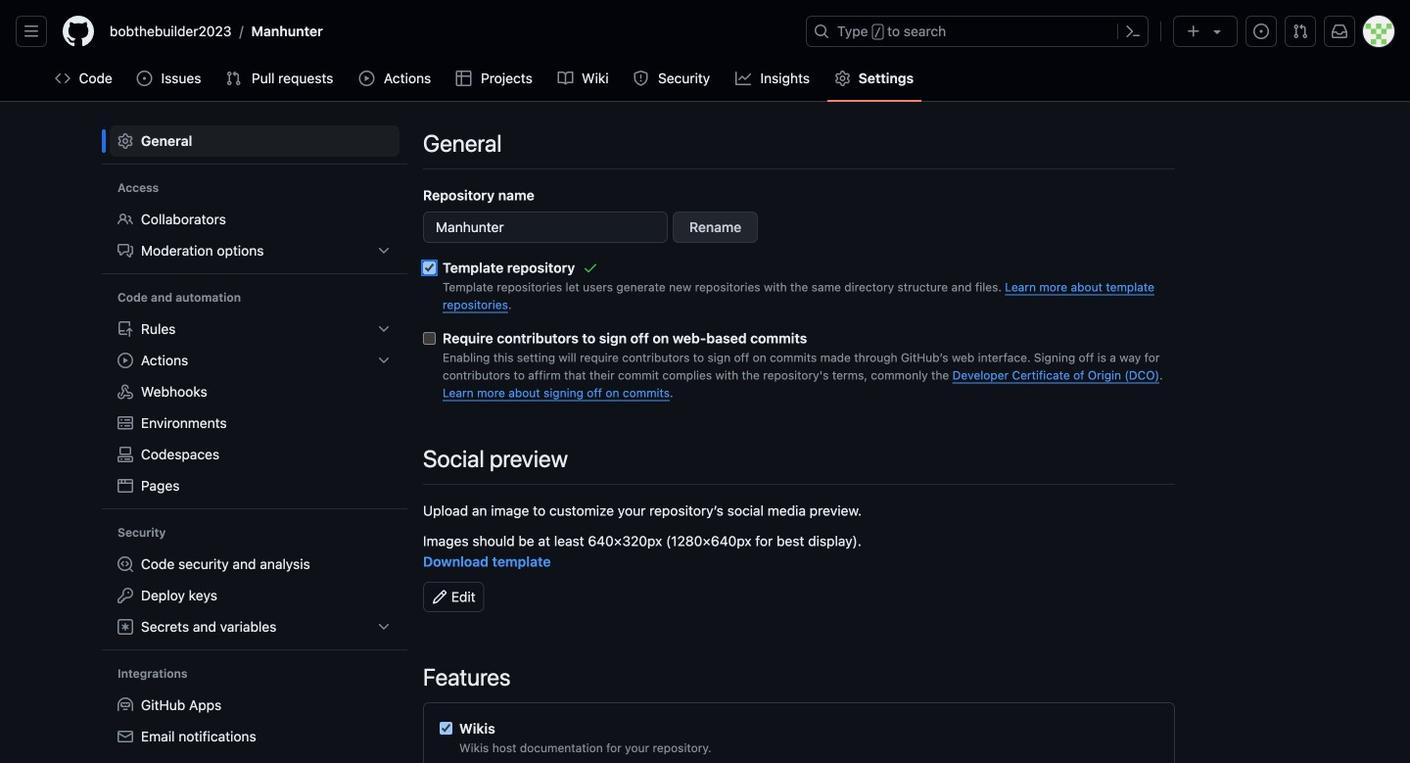 Task type: describe. For each thing, give the bounding box(es) containing it.
shield image
[[633, 71, 649, 86]]

codespaces image
[[118, 447, 133, 462]]

people image
[[118, 212, 133, 227]]

check image
[[583, 260, 599, 276]]

0 vertical spatial gear image
[[835, 71, 851, 86]]

git pull request image
[[226, 71, 242, 86]]

graph image
[[736, 71, 751, 86]]

plus image
[[1186, 24, 1202, 39]]

book image
[[558, 71, 573, 86]]

code image
[[55, 71, 71, 86]]

play image
[[359, 71, 375, 86]]

table image
[[456, 71, 472, 86]]

server image
[[118, 415, 133, 431]]

hubot image
[[118, 698, 133, 713]]



Task type: locate. For each thing, give the bounding box(es) containing it.
0 horizontal spatial issue opened image
[[137, 71, 152, 86]]

issue opened image for git pull request image
[[1254, 24, 1270, 39]]

codescan image
[[118, 556, 133, 572]]

triangle down image
[[1210, 24, 1226, 39]]

pencil image
[[432, 589, 448, 605]]

issue opened image
[[1254, 24, 1270, 39], [137, 71, 152, 86]]

browser image
[[118, 478, 133, 494]]

issue opened image right code "icon"
[[137, 71, 152, 86]]

1 horizontal spatial gear image
[[835, 71, 851, 86]]

homepage image
[[63, 16, 94, 47]]

gear image
[[835, 71, 851, 86], [118, 133, 133, 149]]

None checkbox
[[423, 262, 436, 274], [423, 332, 436, 345], [440, 722, 453, 735], [423, 262, 436, 274], [423, 332, 436, 345], [440, 722, 453, 735]]

notifications image
[[1332, 24, 1348, 39]]

command palette image
[[1126, 24, 1141, 39]]

key image
[[118, 588, 133, 603]]

git pull request image
[[1293, 24, 1309, 39]]

mail image
[[118, 729, 133, 745]]

list
[[102, 16, 795, 47], [110, 204, 400, 266], [110, 313, 400, 502], [110, 549, 400, 643], [110, 690, 400, 752]]

wikis group
[[440, 718, 1159, 763]]

webhook image
[[118, 384, 133, 400]]

1 vertical spatial gear image
[[118, 133, 133, 149]]

issue opened image left git pull request image
[[1254, 24, 1270, 39]]

0 vertical spatial issue opened image
[[1254, 24, 1270, 39]]

1 vertical spatial issue opened image
[[137, 71, 152, 86]]

None text field
[[423, 212, 668, 243]]

issue opened image for git pull request icon
[[137, 71, 152, 86]]

1 horizontal spatial issue opened image
[[1254, 24, 1270, 39]]

0 horizontal spatial gear image
[[118, 133, 133, 149]]



Task type: vqa. For each thing, say whether or not it's contained in the screenshot.
issue opened image
yes



